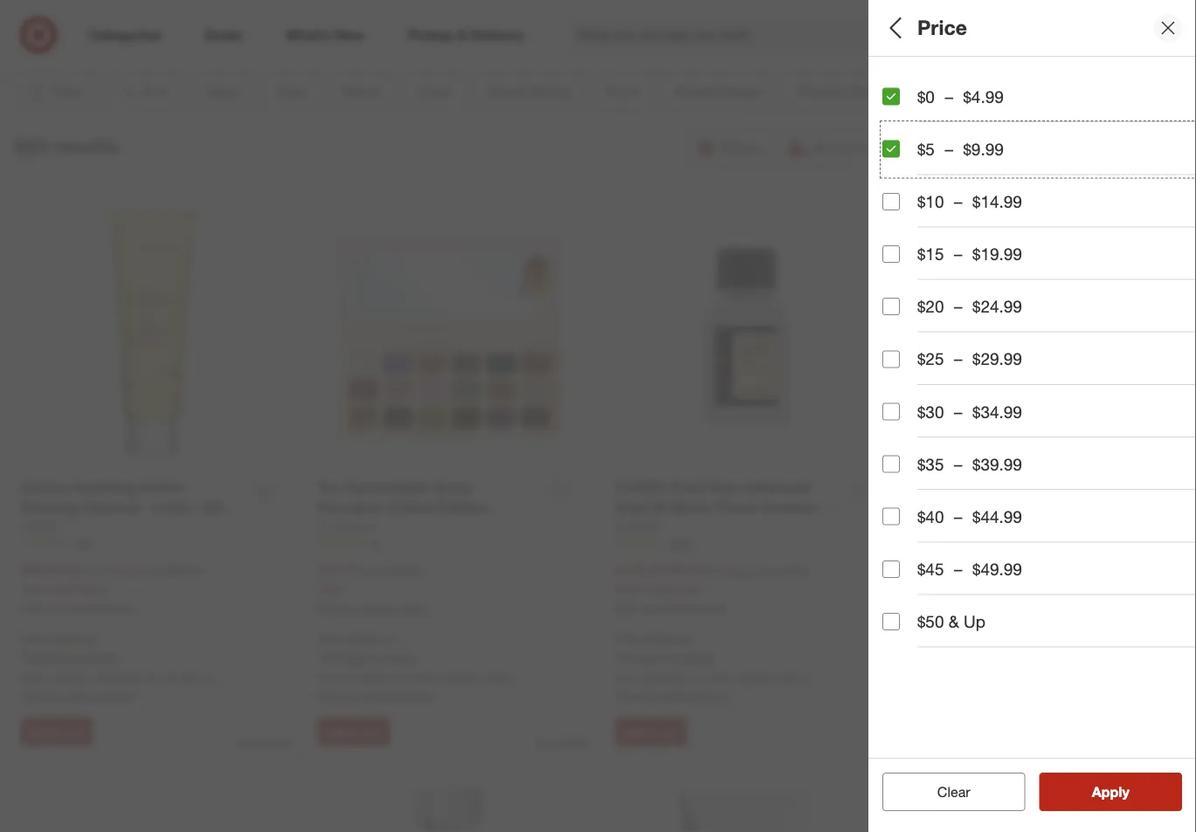 Task type: describe. For each thing, give the bounding box(es) containing it.
search button
[[963, 16, 1005, 58]]

shipping inside free shipping * * exclusions apply.
[[940, 633, 987, 648]]

3 austin from the left
[[703, 671, 737, 686]]

south for $27.00
[[443, 671, 475, 686]]

austin for $27.00
[[405, 671, 440, 686]]

nearby for $27.00
[[357, 688, 394, 704]]

6
[[372, 537, 378, 550]]

$20  –  $24.99
[[917, 297, 1022, 317]]

clear all
[[929, 784, 979, 801]]

apply. for exclusions apply. link under '$24.00 ( $5.71 /ounce ) reg $30.00 sale ends today when purchased online' at bottom
[[87, 650, 119, 665]]

brand
[[882, 191, 930, 211]]

$30.00
[[165, 564, 202, 579]]

benefit button
[[882, 607, 1196, 668]]

ends inside $3.50 - $8.40 sale ends today when purchased online
[[940, 583, 967, 598]]

not for $27.00
[[318, 671, 337, 686]]

gray;
[[1058, 275, 1085, 290]]

$49.99
[[972, 559, 1022, 579]]

$4.99;
[[916, 397, 949, 412]]

ends inside '$24.00 ( $5.71 /ounce ) reg $30.00 sale ends today when purchased online'
[[48, 582, 75, 597]]

online inside $27.00 reg $54.00 sale when purchased online
[[401, 603, 429, 616]]

austin for $24.00
[[108, 671, 142, 686]]

sale inside $3.50 - $8.40 sale ends today when purchased online
[[912, 583, 936, 598]]

1997 link
[[615, 536, 877, 551]]

exclusions for exclusions apply. link underneath $5.95 ( $5.89 /fluid ounce ) reg $8.50 sale ends today when purchased online
[[619, 650, 678, 665]]

up
[[964, 612, 985, 632]]

$5 inside price $0  –  $4.99; $5  –  $9.99
[[953, 397, 966, 412]]

$40  –  $44.99
[[917, 507, 1022, 527]]

blue;
[[956, 275, 983, 290]]

$14.99
[[972, 192, 1022, 212]]

free shipping * * exclusions apply. not available at austin south lamar check nearby stores for $27.00
[[318, 632, 513, 704]]

( for $5.95
[[653, 564, 656, 579]]

deals button
[[882, 57, 1196, 118]]

$34.99
[[972, 402, 1022, 422]]

black;
[[920, 275, 953, 290]]

3 lamar from the left
[[776, 671, 810, 686]]

south for $24.00
[[146, 671, 178, 686]]

product form
[[882, 503, 991, 523]]

3 available from the left
[[638, 671, 685, 686]]

purchased inside $27.00 reg $54.00 sale when purchased online
[[348, 603, 398, 616]]

$15  –  $19.99 checkbox
[[882, 245, 900, 263]]

exclusions for exclusions apply. link under $27.00 reg $54.00 sale when purchased online
[[322, 650, 381, 665]]

$50 & Up checkbox
[[882, 613, 900, 631]]

free for exclusions apply. link underneath $5.95 ( $5.89 /fluid ounce ) reg $8.50 sale ends today when purchased online
[[615, 632, 639, 647]]

apply button
[[1039, 773, 1182, 812]]

$25  –  $29.99 checkbox
[[882, 351, 900, 368]]

3 nearby from the left
[[654, 688, 691, 704]]

reg inside $5.95 ( $5.89 /fluid ounce ) reg $8.50 sale ends today when purchased online
[[757, 564, 775, 579]]

reg inside '$24.00 ( $5.71 /ounce ) reg $30.00 sale ends today when purchased online'
[[144, 564, 161, 579]]

ounce
[[716, 564, 750, 579]]

free for exclusions apply. link under $27.00 reg $54.00 sale when purchased online
[[318, 632, 342, 647]]

exclusions for exclusions apply. link under '$24.00 ( $5.71 /ounce ) reg $30.00 sale ends today when purchased online' at bottom
[[25, 650, 83, 665]]

What can we help you find? suggestions appear below search field
[[567, 16, 975, 54]]

orange;
[[1122, 275, 1163, 290]]

1802;
[[1157, 213, 1187, 229]]

free inside free shipping * * exclusions apply.
[[912, 633, 937, 648]]

$20
[[917, 297, 944, 317]]

today inside '$24.00 ( $5.71 /ounce ) reg $30.00 sale ends today when purchased online'
[[78, 582, 109, 597]]

$24.00
[[21, 562, 62, 580]]

free shipping * * exclusions apply.
[[912, 633, 1011, 666]]

$9.99 inside price $0  –  $4.99; $5  –  $9.99
[[987, 397, 1016, 412]]

$0  –  $4.99 checkbox
[[882, 88, 900, 105]]

$0 inside price $0  –  $4.99; $5  –  $9.99
[[882, 397, 895, 412]]

rating
[[934, 313, 985, 333]]

guest rating 5 stars
[[882, 313, 985, 351]]

$54.00
[[384, 564, 421, 579]]

$25  –  $29.99
[[917, 349, 1022, 369]]

beekman
[[1101, 213, 1153, 229]]

$19.99
[[972, 244, 1022, 264]]

$3.50
[[912, 563, 946, 580]]

clear button
[[882, 773, 1025, 812]]

filters
[[912, 15, 966, 40]]

form
[[950, 503, 991, 523]]

3 stores from the left
[[695, 688, 728, 704]]

$8.40
[[960, 563, 994, 580]]

$15
[[917, 244, 944, 264]]

5
[[882, 336, 889, 351]]

$5 inside price dialog
[[917, 139, 935, 159]]

clear for clear all
[[929, 784, 962, 801]]

$45  –  $49.99 checkbox
[[882, 561, 900, 578]]

health facts
[[882, 564, 981, 584]]

shade range
[[882, 442, 988, 462]]

/ounce
[[99, 564, 137, 579]]

$0  –  $4.99
[[917, 86, 1004, 107]]

$5.95 ( $5.89 /fluid ounce ) reg $8.50 sale ends today when purchased online
[[615, 562, 808, 616]]

beige;
[[882, 275, 916, 290]]

$27.00
[[318, 562, 360, 580]]

exclusions apply. link down $5.95 ( $5.89 /fluid ounce ) reg $8.50 sale ends today when purchased online
[[619, 650, 714, 665]]

7 link
[[1140, 16, 1179, 54]]

when inside $3.50 - $8.40 sale ends today when purchased online
[[912, 604, 940, 617]]

shade
[[882, 442, 932, 462]]

sponsored for $27.00
[[535, 737, 587, 750]]

product
[[882, 503, 945, 523]]

3 at from the left
[[689, 671, 699, 686]]

$35  –  $39.99
[[917, 454, 1022, 474]]

exclusions apply. link down '$24.00 ( $5.71 /ounce ) reg $30.00 sale ends today when purchased online' at bottom
[[25, 650, 119, 665]]

$5  –  $9.99 checkbox
[[882, 140, 900, 158]]

reg inside $27.00 reg $54.00 sale when purchased online
[[363, 564, 381, 579]]

price dialog
[[868, 0, 1196, 833]]

$8.50
[[778, 564, 808, 579]]

when inside $27.00 reg $54.00 sale when purchased online
[[318, 603, 345, 616]]

865 link
[[21, 536, 283, 551]]

$24.99
[[972, 297, 1022, 317]]

purchased inside $3.50 - $8.40 sale ends today when purchased online
[[942, 604, 992, 617]]

all
[[882, 15, 907, 40]]

$50 & up
[[917, 612, 985, 632]]

lamar for $27.00
[[479, 671, 513, 686]]

$27.00 reg $54.00 sale when purchased online
[[318, 562, 429, 616]]

check for $27.00
[[318, 688, 353, 704]]

$10
[[917, 192, 944, 212]]

$24.00 ( $5.71 /ounce ) reg $30.00 sale ends today when purchased online
[[21, 562, 202, 616]]

lamar for $24.00
[[181, 671, 216, 686]]

deals
[[882, 75, 927, 95]]

color beige; black; blue; brown; gold; gray; clear; orange; pink; 
[[882, 252, 1196, 290]]

health
[[882, 564, 934, 584]]

$4.99
[[963, 86, 1004, 107]]

when inside $5.95 ( $5.89 /fluid ounce ) reg $8.50 sale ends today when purchased online
[[615, 603, 642, 616]]

sale inside $27.00 reg $54.00 sale when purchased online
[[318, 582, 342, 597]]

$5  –  $9.99
[[917, 139, 1004, 159]]

sponsored for $24.00
[[238, 737, 289, 750]]

see
[[1074, 784, 1099, 801]]

$5.95
[[615, 562, 649, 580]]

nearby for $24.00
[[59, 688, 97, 704]]

$30  –  $34.99 checkbox
[[882, 403, 900, 421]]

) inside '$24.00 ( $5.71 /ounce ) reg $30.00 sale ends today when purchased online'
[[137, 564, 140, 579]]

clear for clear
[[937, 784, 970, 801]]

check nearby stores button for $27.00
[[318, 687, 431, 705]]



Task type: vqa. For each thing, say whether or not it's contained in the screenshot.
$3.50 - $8.40 Sale Ends today When purchased online
yes



Task type: locate. For each thing, give the bounding box(es) containing it.
$5.71
[[69, 564, 99, 579]]

check
[[21, 688, 56, 704], [318, 688, 353, 704], [615, 688, 650, 704]]

online inside '$24.00 ( $5.71 /ounce ) reg $30.00 sale ends today when purchased online'
[[103, 603, 132, 616]]

at for $24.00
[[94, 671, 105, 686]]

range
[[936, 442, 988, 462]]

results for see results
[[1103, 784, 1148, 801]]

today inside $3.50 - $8.40 sale ends today when purchased online
[[970, 583, 1001, 598]]

2 ) from the left
[[750, 564, 753, 579]]

3 free shipping * * exclusions apply. not available at austin south lamar check nearby stores from the left
[[615, 632, 810, 704]]

0 horizontal spatial $5
[[917, 139, 935, 159]]

9227 link
[[912, 537, 1176, 552]]

ends inside $5.95 ( $5.89 /fluid ounce ) reg $8.50 sale ends today when purchased online
[[642, 582, 669, 597]]

1 horizontal spatial austin
[[405, 671, 440, 686]]

0 vertical spatial type
[[882, 136, 919, 156]]

see results
[[1074, 784, 1148, 801]]

product form button
[[882, 485, 1196, 546]]

6 link
[[318, 536, 580, 551]]

$5
[[917, 139, 935, 159], [953, 397, 966, 412]]

apply. inside free shipping * * exclusions apply.
[[978, 651, 1011, 666]]

free down $5.95
[[615, 632, 639, 647]]

when down $24.00
[[21, 603, 48, 616]]

sale down $3.50
[[912, 583, 936, 598]]

1 horizontal spatial sponsored
[[535, 737, 587, 750]]

2 horizontal spatial at
[[689, 671, 699, 686]]

0 horizontal spatial stores
[[100, 688, 134, 704]]

today down $8.40
[[970, 583, 1001, 598]]

skin type
[[882, 748, 958, 768]]

price down $25  –  $29.99 checkbox
[[882, 374, 923, 395]]

sale down $24.00
[[21, 582, 44, 597]]

2 horizontal spatial nearby
[[654, 688, 691, 704]]

lamar
[[181, 671, 216, 686], [479, 671, 513, 686], [776, 671, 810, 686]]

2 sponsored from the left
[[535, 737, 587, 750]]

today down $5.71
[[78, 582, 109, 597]]

1 horizontal spatial (
[[653, 564, 656, 579]]

1 horizontal spatial $5
[[953, 397, 966, 412]]

sale down $5.95
[[615, 582, 639, 597]]

2 horizontal spatial check
[[615, 688, 650, 704]]

2 horizontal spatial stores
[[695, 688, 728, 704]]

$30
[[917, 402, 944, 422]]

0 horizontal spatial today
[[78, 582, 109, 597]]

2 clear from the left
[[937, 784, 970, 801]]

$35
[[917, 454, 944, 474]]

0 horizontal spatial $0
[[882, 397, 895, 412]]

2 south from the left
[[443, 671, 475, 686]]

reg left $8.50
[[757, 564, 775, 579]]

2 horizontal spatial available
[[638, 671, 685, 686]]

online down $54.00
[[401, 603, 429, 616]]

1 horizontal spatial available
[[341, 671, 388, 686]]

( inside '$24.00 ( $5.71 /ounce ) reg $30.00 sale ends today when purchased online'
[[66, 564, 69, 579]]

today down /fluid
[[673, 582, 704, 597]]

1997
[[669, 537, 693, 550]]

results right 584
[[53, 134, 118, 159]]

&
[[949, 612, 959, 632]]

sponsored
[[238, 737, 289, 750], [535, 737, 587, 750]]

$0 right $0  –  $4.99 checkbox
[[917, 86, 935, 107]]

0 vertical spatial results
[[53, 134, 118, 159]]

0 horizontal spatial (
[[66, 564, 69, 579]]

1 horizontal spatial reg
[[363, 564, 381, 579]]

( for $24.00
[[66, 564, 69, 579]]

sale inside $5.95 ( $5.89 /fluid ounce ) reg $8.50 sale ends today when purchased online
[[615, 582, 639, 597]]

1 vertical spatial $9.99
[[987, 397, 1016, 412]]

2 horizontal spatial free shipping * * exclusions apply. not available at austin south lamar check nearby stores
[[615, 632, 810, 704]]

1 horizontal spatial results
[[1103, 784, 1148, 801]]

1 nearby from the left
[[59, 688, 97, 704]]

0 horizontal spatial )
[[137, 564, 140, 579]]

2 horizontal spatial reg
[[757, 564, 775, 579]]

0 horizontal spatial check
[[21, 688, 56, 704]]

1 austin from the left
[[108, 671, 142, 686]]

available for $24.00
[[44, 671, 91, 686]]

0 horizontal spatial at
[[94, 671, 105, 686]]

2 horizontal spatial south
[[740, 671, 773, 686]]

advertisement region
[[74, 0, 1122, 41]]

price inside price $0  –  $4.99; $5  –  $9.99
[[882, 374, 923, 395]]

$5 right $4.99; in the top right of the page
[[953, 397, 966, 412]]

1 horizontal spatial $0
[[917, 86, 935, 107]]

beautyblender;
[[1013, 213, 1098, 229]]

not for $24.00
[[21, 671, 40, 686]]

$40  –  $44.99 checkbox
[[882, 508, 900, 526]]

skin type button
[[882, 730, 1196, 791]]

2 horizontal spatial not
[[615, 671, 635, 686]]

1 check from the left
[[21, 688, 56, 704]]

2 at from the left
[[392, 671, 402, 686]]

0 vertical spatial $5
[[917, 139, 935, 159]]

$10  –  $14.99 checkbox
[[882, 193, 900, 210]]

1 horizontal spatial at
[[392, 671, 402, 686]]

apply. down '$24.00 ( $5.71 /ounce ) reg $30.00 sale ends today when purchased online' at bottom
[[87, 650, 119, 665]]

2 horizontal spatial ends
[[940, 583, 967, 598]]

0 vertical spatial $9.99
[[963, 139, 1004, 159]]

2 lamar from the left
[[479, 671, 513, 686]]

purchased down $54.00
[[348, 603, 398, 616]]

$3.50 - $8.40 sale ends today when purchased online
[[912, 563, 1023, 617]]

1 vertical spatial $0
[[882, 397, 895, 412]]

purchased down the $5.89
[[645, 603, 695, 616]]

check nearby stores button
[[21, 687, 134, 705], [318, 687, 431, 705], [615, 687, 728, 705]]

ends down the $5.89
[[642, 582, 669, 597]]

2 reg from the left
[[363, 564, 381, 579]]

when up benefit
[[912, 604, 940, 617]]

1 vertical spatial results
[[1103, 784, 1148, 801]]

0 horizontal spatial available
[[44, 671, 91, 686]]

anastasia
[[882, 213, 936, 229]]

1 vertical spatial $5
[[953, 397, 966, 412]]

1 ) from the left
[[137, 564, 140, 579]]

apply. for exclusions apply. link underneath $5.95 ( $5.89 /fluid ounce ) reg $8.50 sale ends today when purchased online
[[681, 650, 714, 665]]

$9.99 inside price dialog
[[963, 139, 1004, 159]]

stores for $27.00
[[397, 688, 431, 704]]

price for price
[[917, 15, 967, 40]]

today inside $5.95 ( $5.89 /fluid ounce ) reg $8.50 sale ends today when purchased online
[[673, 582, 704, 597]]

beverly
[[939, 213, 980, 229]]

$15  –  $19.99
[[917, 244, 1022, 264]]

1 horizontal spatial type
[[921, 748, 958, 768]]

1 free shipping * * exclusions apply. not available at austin south lamar check nearby stores from the left
[[21, 632, 216, 704]]

1 reg from the left
[[144, 564, 161, 579]]

reg down 865 link
[[144, 564, 161, 579]]

1 horizontal spatial lamar
[[479, 671, 513, 686]]

see results button
[[1039, 773, 1182, 812]]

price for price $0  –  $4.99; $5  –  $9.99
[[882, 374, 923, 395]]

sale
[[21, 582, 44, 597], [318, 582, 342, 597], [615, 582, 639, 597], [912, 583, 936, 598]]

$20  –  $24.99 checkbox
[[882, 298, 900, 316]]

3 check nearby stores button from the left
[[615, 687, 728, 705]]

1 horizontal spatial south
[[443, 671, 475, 686]]

0 horizontal spatial nearby
[[59, 688, 97, 704]]

$0
[[917, 86, 935, 107], [882, 397, 895, 412]]

apply
[[1092, 784, 1129, 801]]

1 stores from the left
[[100, 688, 134, 704]]

-
[[950, 563, 956, 580]]

results inside button
[[1103, 784, 1148, 801]]

1 vertical spatial price
[[882, 374, 923, 395]]

$29.99
[[972, 349, 1022, 369]]

0 horizontal spatial type
[[882, 136, 919, 156]]

purchased down facts
[[942, 604, 992, 617]]

1 south from the left
[[146, 671, 178, 686]]

$9.99 down $4.99
[[963, 139, 1004, 159]]

all
[[965, 784, 979, 801]]

reg
[[144, 564, 161, 579], [363, 564, 381, 579], [757, 564, 775, 579]]

( right $24.00
[[66, 564, 69, 579]]

free for exclusions apply. link under '$24.00 ( $5.71 /ounce ) reg $30.00 sale ends today when purchased online' at bottom
[[21, 632, 45, 647]]

apply. for exclusions apply. link under $27.00 reg $54.00 sale when purchased online
[[384, 650, 417, 665]]

purchased inside $5.95 ( $5.89 /fluid ounce ) reg $8.50 sale ends today when purchased online
[[645, 603, 695, 616]]

1 horizontal spatial stores
[[397, 688, 431, 704]]

$5 right $5  –  $9.99 checkbox
[[917, 139, 935, 159]]

1 sponsored from the left
[[238, 737, 289, 750]]

1 lamar from the left
[[181, 671, 216, 686]]

all filters dialog
[[868, 0, 1196, 833]]

1 horizontal spatial not
[[318, 671, 337, 686]]

865
[[75, 537, 92, 550]]

2 available from the left
[[341, 671, 388, 686]]

0 horizontal spatial results
[[53, 134, 118, 159]]

free down $27.00 reg $54.00 sale when purchased online
[[318, 632, 342, 647]]

ends down $24.00
[[48, 582, 75, 597]]

apply. down $27.00 reg $54.00 sale when purchased online
[[384, 650, 417, 665]]

ends
[[48, 582, 75, 597], [642, 582, 669, 597], [940, 583, 967, 598]]

shipping down '$24.00 ( $5.71 /ounce ) reg $30.00 sale ends today when purchased online' at bottom
[[48, 632, 95, 647]]

results for 584 results
[[53, 134, 118, 159]]

guest
[[882, 313, 929, 333]]

south
[[146, 671, 178, 686], [443, 671, 475, 686], [740, 671, 773, 686]]

1 horizontal spatial free shipping * * exclusions apply. not available at austin south lamar check nearby stores
[[318, 632, 513, 704]]

online right up at the right bottom of page
[[995, 604, 1023, 617]]

0 horizontal spatial free shipping * * exclusions apply. not available at austin south lamar check nearby stores
[[21, 632, 216, 704]]

$9.99
[[963, 139, 1004, 159], [987, 397, 1016, 412]]

exclusions
[[25, 650, 83, 665], [322, 650, 381, 665], [619, 650, 678, 665], [917, 651, 975, 666]]

$10  –  $14.99
[[917, 192, 1022, 212]]

reg down 6
[[363, 564, 381, 579]]

purchased down $5.71
[[51, 603, 101, 616]]

0 horizontal spatial south
[[146, 671, 178, 686]]

shade range button
[[882, 424, 1196, 485]]

2 horizontal spatial check nearby stores button
[[615, 687, 728, 705]]

pink;
[[1166, 275, 1193, 290]]

) down 865 link
[[137, 564, 140, 579]]

shipping down $5.95 ( $5.89 /fluid ounce ) reg $8.50 sale ends today when purchased online
[[643, 632, 689, 647]]

type up clear all
[[921, 748, 958, 768]]

3 check from the left
[[615, 688, 650, 704]]

online inside $5.95 ( $5.89 /fluid ounce ) reg $8.50 sale ends today when purchased online
[[698, 603, 726, 616]]

2 horizontal spatial lamar
[[776, 671, 810, 686]]

online inside $3.50 - $8.40 sale ends today when purchased online
[[995, 604, 1023, 617]]

clear down skin type
[[937, 784, 970, 801]]

brand anastasia beverly hills; beautyblender; beekman 1802; b
[[882, 191, 1196, 229]]

ends down -
[[940, 583, 967, 598]]

2 not from the left
[[318, 671, 337, 686]]

apply. down $5.95 ( $5.89 /fluid ounce ) reg $8.50 sale ends today when purchased online
[[681, 650, 714, 665]]

( right $5.95
[[653, 564, 656, 579]]

exclusions apply. link down &
[[917, 651, 1011, 666]]

clear;
[[1088, 275, 1118, 290]]

online down /ounce
[[103, 603, 132, 616]]

0 vertical spatial $0
[[917, 86, 935, 107]]

1 check nearby stores button from the left
[[21, 687, 134, 705]]

$50
[[917, 612, 944, 632]]

$9.99 down $29.99
[[987, 397, 1016, 412]]

0 vertical spatial price
[[917, 15, 967, 40]]

2 free shipping * * exclusions apply. not available at austin south lamar check nearby stores from the left
[[318, 632, 513, 704]]

gold;
[[1027, 275, 1055, 290]]

purchased inside '$24.00 ( $5.71 /ounce ) reg $30.00 sale ends today when purchased online'
[[51, 603, 101, 616]]

$35  –  $39.99 checkbox
[[882, 456, 900, 473]]

1 at from the left
[[94, 671, 105, 686]]

$40
[[917, 507, 944, 527]]

$44.99
[[972, 507, 1022, 527]]

2 ( from the left
[[653, 564, 656, 579]]

stores for $24.00
[[100, 688, 134, 704]]

$45
[[917, 559, 944, 579]]

type down $0  –  $4.99 checkbox
[[882, 136, 919, 156]]

free down $50
[[912, 633, 937, 648]]

0 horizontal spatial sponsored
[[238, 737, 289, 750]]

1 horizontal spatial today
[[673, 582, 704, 597]]

at
[[94, 671, 105, 686], [392, 671, 402, 686], [689, 671, 699, 686]]

1 clear from the left
[[929, 784, 962, 801]]

clear inside button
[[929, 784, 962, 801]]

free shipping * * exclusions apply. not available at austin south lamar check nearby stores for $24.00
[[21, 632, 216, 704]]

free down $24.00
[[21, 632, 45, 647]]

2 nearby from the left
[[357, 688, 394, 704]]

clear left all
[[929, 784, 962, 801]]

sale inside '$24.00 ( $5.71 /ounce ) reg $30.00 sale ends today when purchased online'
[[21, 582, 44, 597]]

2 horizontal spatial austin
[[703, 671, 737, 686]]

shipping down $27.00 reg $54.00 sale when purchased online
[[345, 632, 392, 647]]

check for $24.00
[[21, 688, 56, 704]]

exclusions inside free shipping * * exclusions apply.
[[917, 651, 975, 666]]

0 horizontal spatial lamar
[[181, 671, 216, 686]]

$30  –  $34.99
[[917, 402, 1022, 422]]

( inside $5.95 ( $5.89 /fluid ounce ) reg $8.50 sale ends today when purchased online
[[653, 564, 656, 579]]

) inside $5.95 ( $5.89 /fluid ounce ) reg $8.50 sale ends today when purchased online
[[750, 564, 753, 579]]

3 not from the left
[[615, 671, 635, 686]]

1 ( from the left
[[66, 564, 69, 579]]

1 vertical spatial type
[[921, 748, 958, 768]]

check nearby stores button for $24.00
[[21, 687, 134, 705]]

apply. down up at the right bottom of page
[[978, 651, 1011, 666]]

type inside skin type "button"
[[921, 748, 958, 768]]

1 not from the left
[[21, 671, 40, 686]]

$0 inside price dialog
[[917, 86, 935, 107]]

stars
[[893, 336, 919, 351]]

0 horizontal spatial check nearby stores button
[[21, 687, 134, 705]]

2 stores from the left
[[397, 688, 431, 704]]

/fluid
[[686, 564, 713, 579]]

2 check from the left
[[318, 688, 353, 704]]

$45  –  $49.99
[[917, 559, 1022, 579]]

shipping
[[48, 632, 95, 647], [345, 632, 392, 647], [643, 632, 689, 647], [940, 633, 987, 648]]

results right see
[[1103, 784, 1148, 801]]

clear
[[929, 784, 962, 801], [937, 784, 970, 801]]

1 horizontal spatial ends
[[642, 582, 669, 597]]

available for $27.00
[[341, 671, 388, 686]]

shipping down &
[[940, 633, 987, 648]]

type
[[882, 136, 919, 156], [921, 748, 958, 768]]

health facts button
[[882, 546, 1196, 607]]

type button
[[882, 118, 1196, 179]]

3 south from the left
[[740, 671, 773, 686]]

7
[[1167, 18, 1171, 29]]

hills;
[[983, 213, 1010, 229]]

0 horizontal spatial austin
[[108, 671, 142, 686]]

clear inside "button"
[[937, 784, 970, 801]]

) down 1997 'link'
[[750, 564, 753, 579]]

2 check nearby stores button from the left
[[318, 687, 431, 705]]

1 horizontal spatial )
[[750, 564, 753, 579]]

at for $27.00
[[392, 671, 402, 686]]

1 horizontal spatial check
[[318, 688, 353, 704]]

skin
[[882, 748, 916, 768]]

0 horizontal spatial reg
[[144, 564, 161, 579]]

when down $27.00
[[318, 603, 345, 616]]

exclusions apply. link down $27.00 reg $54.00 sale when purchased online
[[322, 650, 417, 665]]

1 horizontal spatial nearby
[[357, 688, 394, 704]]

sale down $27.00
[[318, 582, 342, 597]]

all filters
[[882, 15, 966, 40]]

when
[[21, 603, 48, 616], [318, 603, 345, 616], [615, 603, 642, 616], [912, 604, 940, 617]]

online down /fluid
[[698, 603, 726, 616]]

facts
[[938, 564, 981, 584]]

$0 left $30
[[882, 397, 895, 412]]

not
[[21, 671, 40, 686], [318, 671, 337, 686], [615, 671, 635, 686]]

0 horizontal spatial not
[[21, 671, 40, 686]]

available
[[44, 671, 91, 686], [341, 671, 388, 686], [638, 671, 685, 686]]

$39.99
[[972, 454, 1022, 474]]

584
[[14, 134, 47, 159]]

type inside type button
[[882, 136, 919, 156]]

1 horizontal spatial check nearby stores button
[[318, 687, 431, 705]]

price inside dialog
[[917, 15, 967, 40]]

1 available from the left
[[44, 671, 91, 686]]

free shipping * * exclusions apply. not available at austin south lamar check nearby stores
[[21, 632, 216, 704], [318, 632, 513, 704], [615, 632, 810, 704]]

3 reg from the left
[[757, 564, 775, 579]]

2 austin from the left
[[405, 671, 440, 686]]

$25
[[917, 349, 944, 369]]

when inside '$24.00 ( $5.71 /ounce ) reg $30.00 sale ends today when purchased online'
[[21, 603, 48, 616]]

stores
[[100, 688, 134, 704], [397, 688, 431, 704], [695, 688, 728, 704]]

austin
[[108, 671, 142, 686], [405, 671, 440, 686], [703, 671, 737, 686]]

when down $5.95
[[615, 603, 642, 616]]

price right all
[[917, 15, 967, 40]]

$5.89
[[656, 564, 686, 579]]

0 horizontal spatial ends
[[48, 582, 75, 597]]

2 horizontal spatial today
[[970, 583, 1001, 598]]



